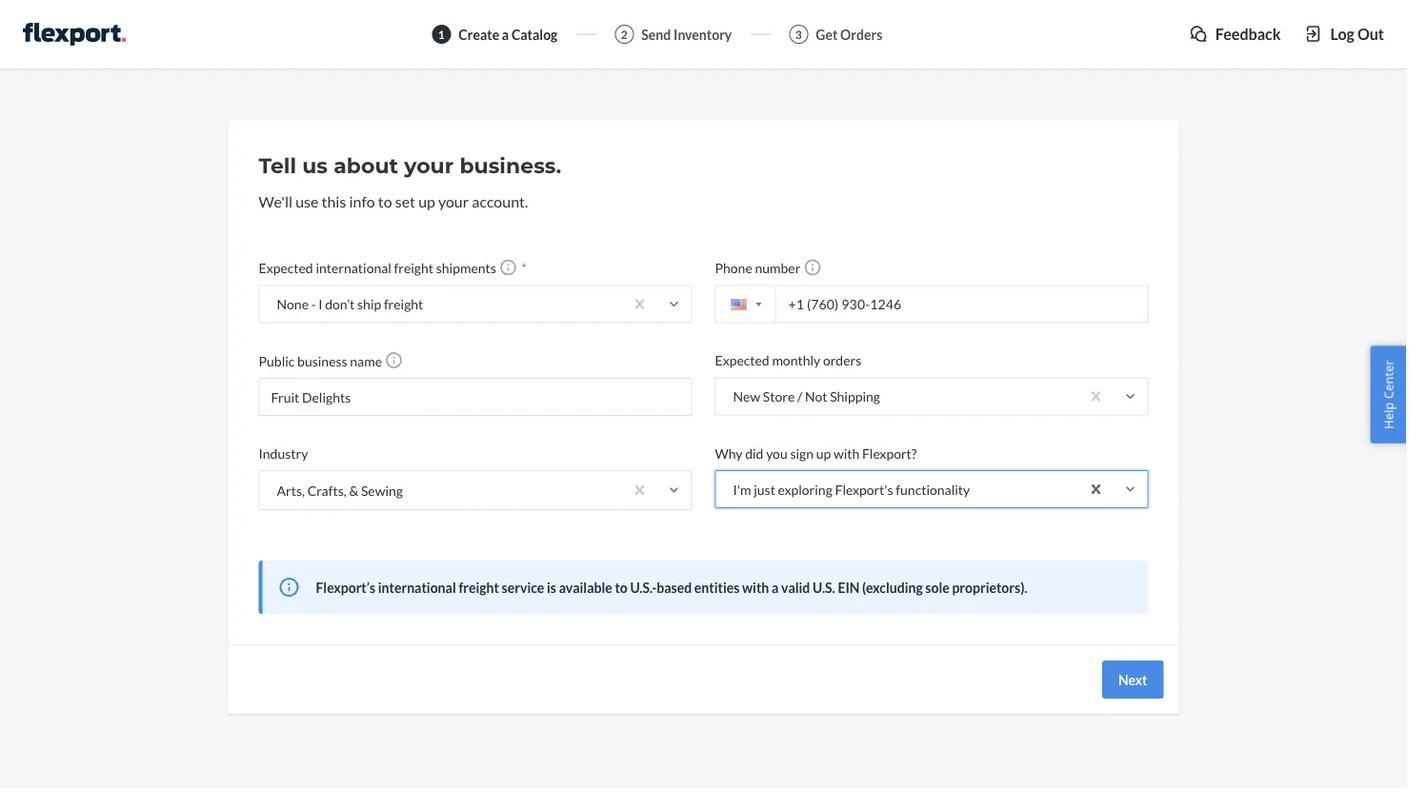 Task type: describe. For each thing, give the bounding box(es) containing it.
sign
[[790, 445, 814, 461]]

valid
[[781, 580, 810, 596]]

new
[[733, 389, 760, 405]]

1
[[438, 27, 445, 41]]

0 vertical spatial a
[[502, 26, 509, 42]]

1 horizontal spatial a
[[772, 580, 779, 596]]

don't
[[325, 296, 355, 312]]

send
[[642, 26, 671, 42]]

none
[[277, 296, 309, 312]]

service
[[502, 580, 544, 596]]

functionality
[[896, 481, 970, 498]]

sole
[[925, 580, 950, 596]]

expected for expected international freight shipments
[[259, 260, 313, 276]]

feedback
[[1216, 24, 1281, 43]]

*
[[519, 260, 527, 276]]

tell us about your business.
[[259, 153, 561, 179]]

flexport's
[[835, 481, 893, 498]]

public
[[259, 353, 295, 369]]

why did you sign up with flexport?
[[715, 445, 917, 461]]

log out
[[1330, 24, 1384, 43]]

united states: + 1 image
[[756, 303, 762, 307]]

why
[[715, 445, 743, 461]]

use
[[295, 192, 319, 211]]

exploring
[[778, 481, 832, 498]]

/
[[797, 389, 802, 405]]

we'll
[[259, 192, 293, 211]]

1 vertical spatial up
[[816, 445, 831, 461]]

flexport?
[[862, 445, 917, 461]]

0 vertical spatial up
[[418, 192, 435, 211]]

set
[[395, 192, 415, 211]]

help center button
[[1370, 346, 1407, 444]]

2
[[621, 27, 628, 41]]

we'll use this info to set up your account.
[[259, 192, 528, 211]]

number
[[755, 260, 801, 276]]

business
[[297, 353, 347, 369]]

sewing
[[361, 482, 403, 499]]

1 vertical spatial to
[[615, 580, 628, 596]]

1 vertical spatial your
[[438, 192, 469, 211]]

3
[[795, 27, 802, 41]]

ein
[[838, 580, 860, 596]]

expected international freight shipments
[[259, 260, 496, 276]]

flexport logo image
[[23, 23, 126, 46]]

international for flexport's
[[378, 580, 456, 596]]

proprietors).
[[952, 580, 1028, 596]]

out
[[1358, 24, 1384, 43]]

shipping
[[830, 389, 880, 405]]

is
[[547, 580, 556, 596]]

did
[[745, 445, 764, 461]]

account.
[[472, 192, 528, 211]]

tell
[[259, 153, 296, 179]]

i
[[318, 296, 323, 312]]

feedback link
[[1189, 23, 1281, 45]]

catalog
[[511, 26, 558, 42]]



Task type: vqa. For each thing, say whether or not it's contained in the screenshot.
Integrations DROPDOWN BUTTON
no



Task type: locate. For each thing, give the bounding box(es) containing it.
2 vertical spatial freight
[[459, 580, 499, 596]]

-
[[311, 296, 316, 312]]

0 vertical spatial expected
[[259, 260, 313, 276]]

up right 'sign'
[[816, 445, 831, 461]]

0 vertical spatial freight
[[394, 260, 434, 276]]

public business name
[[259, 353, 382, 369]]

info
[[349, 192, 375, 211]]

about
[[334, 153, 398, 179]]

none - i don't ship freight
[[277, 296, 423, 312]]

to left set
[[378, 192, 392, 211]]

based
[[657, 580, 692, 596]]

a
[[502, 26, 509, 42], [772, 580, 779, 596]]

to
[[378, 192, 392, 211], [615, 580, 628, 596]]

new store / not shipping
[[733, 389, 880, 405]]

send inventory
[[642, 26, 732, 42]]

available
[[559, 580, 612, 596]]

None text field
[[259, 378, 692, 416]]

0 horizontal spatial up
[[418, 192, 435, 211]]

just
[[754, 481, 775, 498]]

0 horizontal spatial with
[[742, 580, 769, 596]]

industry
[[259, 445, 308, 461]]

freight
[[394, 260, 434, 276], [384, 296, 423, 312], [459, 580, 499, 596]]

1 horizontal spatial expected
[[715, 352, 769, 369]]

name
[[350, 353, 382, 369]]

crafts,
[[307, 482, 346, 499]]

0 vertical spatial your
[[404, 153, 454, 179]]

0 horizontal spatial to
[[378, 192, 392, 211]]

a left "valid"
[[772, 580, 779, 596]]

inventory
[[674, 26, 732, 42]]

expected monthly orders
[[715, 352, 861, 369]]

us
[[302, 153, 328, 179]]

next button
[[1102, 661, 1164, 699]]

(excluding
[[862, 580, 923, 596]]

freight left service
[[459, 580, 499, 596]]

freight for service
[[459, 580, 499, 596]]

1 (702) 123-4567 telephone field
[[715, 285, 1148, 323]]

you
[[766, 445, 788, 461]]

i'm
[[733, 481, 751, 498]]

get
[[816, 26, 838, 42]]

&
[[349, 482, 358, 499]]

i'm just exploring flexport's functionality
[[733, 481, 970, 498]]

expected up new
[[715, 352, 769, 369]]

not
[[805, 389, 827, 405]]

international up none - i don't ship freight
[[316, 260, 391, 276]]

international
[[316, 260, 391, 276], [378, 580, 456, 596]]

1 horizontal spatial to
[[615, 580, 628, 596]]

your left account.
[[438, 192, 469, 211]]

with up the i'm just exploring flexport's functionality
[[834, 445, 860, 461]]

ship
[[357, 296, 381, 312]]

international for expected
[[316, 260, 391, 276]]

flexport's
[[316, 580, 375, 596]]

expected
[[259, 260, 313, 276], [715, 352, 769, 369]]

create
[[459, 26, 499, 42]]

0 horizontal spatial a
[[502, 26, 509, 42]]

arts, crafts, & sewing
[[277, 482, 403, 499]]

expected for expected monthly orders
[[715, 352, 769, 369]]

freight right the ship
[[384, 296, 423, 312]]

1 horizontal spatial with
[[834, 445, 860, 461]]

u.s.-
[[630, 580, 657, 596]]

1 vertical spatial international
[[378, 580, 456, 596]]

orders
[[823, 352, 861, 369]]

store
[[763, 389, 795, 405]]

orders
[[840, 26, 882, 42]]

help center
[[1380, 360, 1397, 430]]

0 vertical spatial international
[[316, 260, 391, 276]]

this
[[322, 192, 346, 211]]

with right the entities
[[742, 580, 769, 596]]

next
[[1118, 672, 1148, 688]]

1 vertical spatial with
[[742, 580, 769, 596]]

up
[[418, 192, 435, 211], [816, 445, 831, 461]]

flexport's international freight service is available to u.s.-based entities with a valid u.s. ein (excluding sole proprietors).
[[316, 580, 1028, 596]]

international right flexport's at the bottom of page
[[378, 580, 456, 596]]

get orders
[[816, 26, 882, 42]]

1 vertical spatial expected
[[715, 352, 769, 369]]

1 vertical spatial a
[[772, 580, 779, 596]]

your up set
[[404, 153, 454, 179]]

entities
[[694, 580, 740, 596]]

business.
[[460, 153, 561, 179]]

up right set
[[418, 192, 435, 211]]

freight left shipments
[[394, 260, 434, 276]]

shipments
[[436, 260, 496, 276]]

0 horizontal spatial expected
[[259, 260, 313, 276]]

create a catalog
[[459, 26, 558, 42]]

u.s.
[[813, 580, 835, 596]]

0 vertical spatial to
[[378, 192, 392, 211]]

center
[[1380, 360, 1397, 399]]

1 vertical spatial freight
[[384, 296, 423, 312]]

freight for shipments
[[394, 260, 434, 276]]

a right create
[[502, 26, 509, 42]]

log out button
[[1304, 23, 1384, 45]]

to left u.s.-
[[615, 580, 628, 596]]

arts,
[[277, 482, 305, 499]]

expected up none
[[259, 260, 313, 276]]

phone number
[[715, 260, 801, 276]]

your
[[404, 153, 454, 179], [438, 192, 469, 211]]

log
[[1330, 24, 1355, 43]]

0 vertical spatial with
[[834, 445, 860, 461]]

with
[[834, 445, 860, 461], [742, 580, 769, 596]]

help
[[1380, 403, 1397, 430]]

1 horizontal spatial up
[[816, 445, 831, 461]]

phone
[[715, 260, 752, 276]]

monthly
[[772, 352, 820, 369]]



